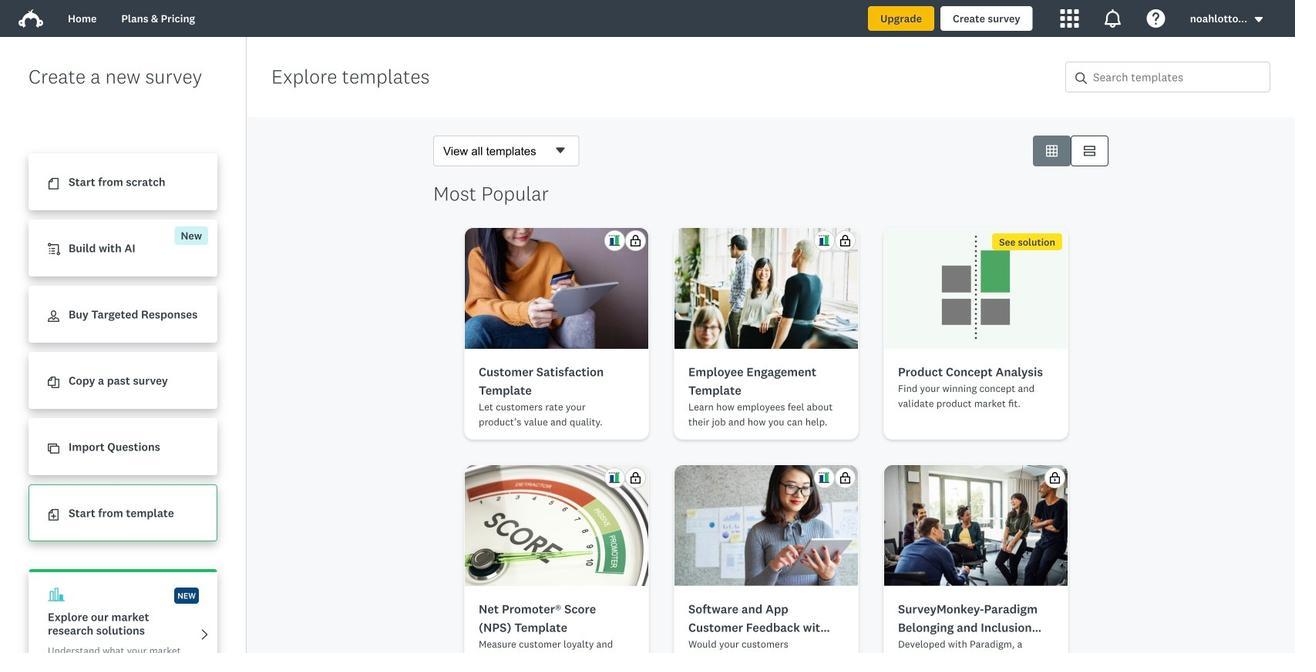 Task type: vqa. For each thing, say whether or not it's contained in the screenshot.
Search recent surveys text field
no



Task type: locate. For each thing, give the bounding box(es) containing it.
1 brand logo image from the top
[[19, 6, 43, 31]]

help icon image
[[1147, 9, 1165, 28]]

user image
[[48, 311, 59, 322]]

textboxmultiple image
[[1084, 145, 1095, 157]]

brand logo image
[[19, 6, 43, 31], [19, 9, 43, 28]]

surveymonkey-paradigm belonging and inclusion template image
[[884, 466, 1068, 587]]

employee engagement template image
[[675, 228, 858, 349]]

lock image for 'net promoter® score (nps) template' image
[[630, 473, 641, 484]]

2 brand logo image from the top
[[19, 9, 43, 28]]

product concept analysis image
[[884, 228, 1068, 349]]

products icon image
[[1061, 9, 1079, 28], [1061, 9, 1079, 28]]

dropdown arrow icon image
[[1254, 14, 1264, 25], [1255, 17, 1263, 22]]

lock image
[[630, 235, 641, 247], [840, 235, 851, 247], [630, 473, 641, 484], [1049, 473, 1061, 484]]

software and app customer feedback with nps® image
[[675, 466, 858, 587]]



Task type: describe. For each thing, give the bounding box(es) containing it.
lock image
[[840, 473, 851, 484]]

documentclone image
[[48, 377, 59, 389]]

documentplus image
[[48, 510, 59, 521]]

chevronright image
[[199, 630, 210, 641]]

Search templates field
[[1087, 62, 1270, 92]]

customer satisfaction template image
[[465, 228, 648, 349]]

document image
[[48, 178, 59, 190]]

grid image
[[1046, 145, 1058, 157]]

clone image
[[48, 443, 59, 455]]

search image
[[1075, 72, 1087, 84]]

notification center icon image
[[1104, 9, 1122, 28]]

lock image for customer satisfaction template image
[[630, 235, 641, 247]]

net promoter® score (nps) template image
[[465, 466, 648, 587]]

lock image for employee engagement template image
[[840, 235, 851, 247]]



